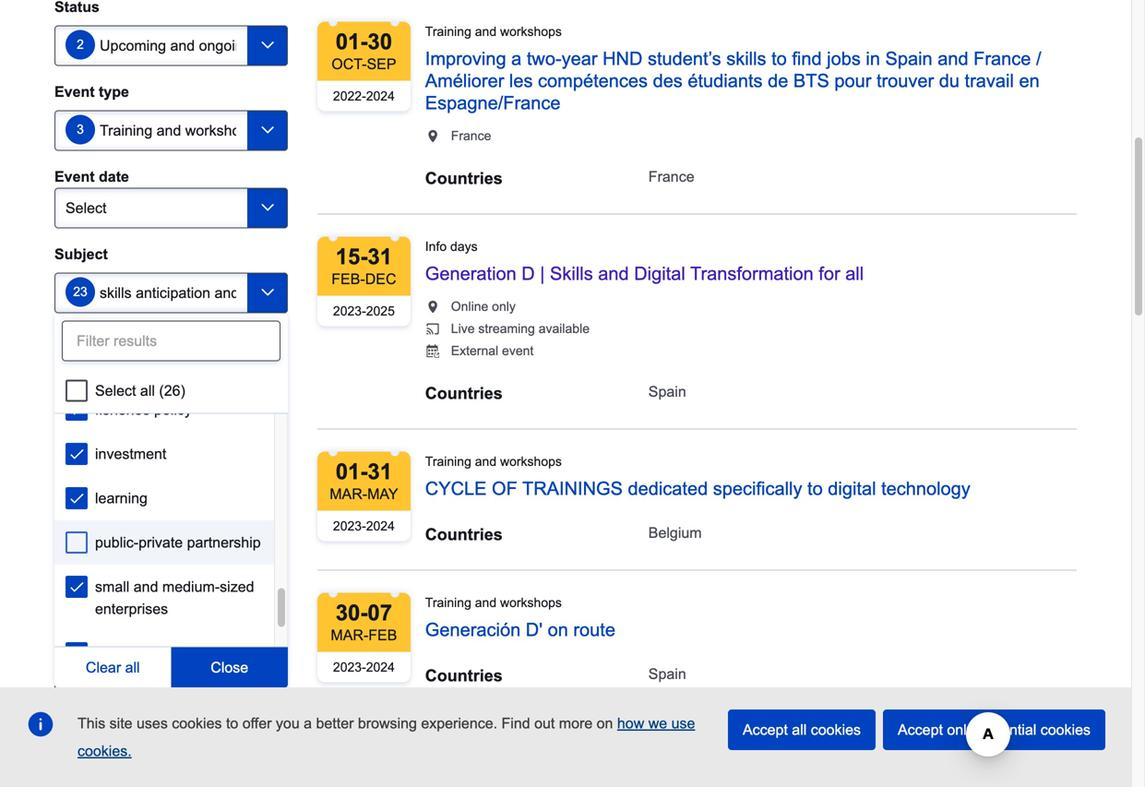 Task type: describe. For each thing, give the bounding box(es) containing it.
spain inside the improving a two-year hnd student's skills to find jobs in spain and france / améliorer les compétences des étudiants de bts pour trouver du travail en espagne/france
[[885, 48, 933, 69]]

and up 'generación'
[[475, 596, 497, 610]]

a inside the improving a two-year hnd student's skills to find jobs in spain and france / améliorer les compétences des étudiants de bts pour trouver du travail en espagne/france
[[511, 48, 522, 69]]

s image for social media
[[67, 644, 86, 662]]

for
[[819, 263, 840, 284]]

clear for clear all
[[86, 659, 121, 676]]

filters
[[189, 687, 224, 704]]

live
[[451, 321, 475, 336]]

clear for clear filters
[[150, 687, 185, 704]]

dedicated
[[628, 478, 708, 499]]

30-
[[336, 601, 368, 625]]

des
[[653, 70, 683, 91]]

Filter results search field
[[62, 321, 281, 361]]

2
[[77, 38, 84, 52]]

30
[[368, 29, 392, 54]]

en
[[1019, 70, 1040, 91]]

accept all cookies link
[[728, 710, 876, 750]]

espagne/france
[[425, 93, 561, 113]]

2022-2024
[[333, 89, 395, 103]]

countries down xs image
[[425, 169, 503, 188]]

type for event type
[[99, 83, 129, 100]]

2022-
[[333, 89, 366, 103]]

all for select all (26)
[[140, 382, 155, 399]]

how we use cookies.
[[78, 715, 695, 759]]

public-private partnership
[[95, 534, 261, 551]]

s image for learning
[[67, 489, 86, 507]]

available
[[539, 321, 590, 336]]

étudiants
[[688, 70, 763, 91]]

site
[[110, 715, 132, 732]]

event date
[[54, 168, 129, 185]]

out
[[534, 715, 555, 732]]

online only
[[451, 299, 516, 314]]

and right skills
[[598, 263, 629, 284]]

small
[[95, 578, 129, 595]]

experience.
[[421, 715, 497, 732]]

all for clear all
[[125, 659, 140, 676]]

of
[[492, 478, 518, 499]]

small and medium-sized enterprises
[[95, 578, 258, 617]]

1 vertical spatial france
[[451, 129, 491, 143]]

15-31 feb-dec
[[332, 244, 396, 287]]

type for online type
[[104, 500, 135, 517]]

digital
[[828, 478, 876, 499]]

offer
[[242, 715, 272, 732]]

cookies inside accept all cookies link
[[811, 722, 861, 738]]

select text field for 2
[[54, 25, 288, 66]]

close button
[[171, 647, 288, 688]]

clear filters button
[[135, 675, 239, 715]]

generation
[[425, 263, 517, 284]]

s image for small and medium-sized enterprises
[[67, 578, 86, 596]]

investment
[[95, 446, 166, 462]]

xs image for online only
[[425, 299, 440, 314]]

venue
[[54, 416, 98, 432]]

in
[[866, 48, 880, 69]]

training and workshops for 01-31
[[425, 454, 562, 469]]

organisers
[[54, 331, 132, 347]]

trainings
[[522, 478, 623, 499]]

accept for accept only essential cookies
[[898, 722, 943, 738]]

workshops for 30
[[500, 24, 562, 39]]

select all (26)
[[95, 382, 185, 399]]

01- for 01-30
[[336, 29, 368, 54]]

browsing
[[358, 715, 417, 732]]

how we use cookies. link
[[78, 715, 695, 759]]

online type
[[54, 500, 135, 517]]

event
[[502, 344, 534, 358]]

transformation
[[690, 263, 814, 284]]

|
[[540, 263, 545, 284]]

cookies.
[[78, 743, 132, 759]]

compétences
[[538, 70, 648, 91]]

days
[[450, 239, 478, 254]]

accept only essential cookies link
[[883, 710, 1105, 750]]

improving a two-year hnd student's skills to find jobs in spain and france / améliorer les compétences des étudiants de bts pour trouver du travail en espagne/france
[[425, 48, 1041, 113]]

improving
[[425, 48, 506, 69]]

s image for fisheries policy
[[67, 400, 86, 419]]

close
[[211, 659, 248, 676]]

info
[[425, 239, 447, 254]]

les
[[509, 70, 533, 91]]

student's
[[648, 48, 721, 69]]

france inside the improving a two-year hnd student's skills to find jobs in spain and france / améliorer les compétences des étudiants de bts pour trouver du travail en espagne/france
[[974, 48, 1031, 69]]

(26)
[[159, 382, 185, 399]]

improving a two-year hnd student's skills to find jobs in spain and france / améliorer les compétences des étudiants de bts pour trouver du travail en espagne/france link
[[425, 48, 1041, 113]]

specifically
[[713, 478, 802, 499]]

social media
[[95, 645, 177, 662]]

and inside small and medium-sized enterprises
[[134, 578, 158, 595]]

15-
[[336, 244, 368, 269]]

dec
[[365, 271, 396, 287]]

d'
[[526, 620, 543, 640]]

0 horizontal spatial to
[[226, 715, 238, 732]]

we
[[648, 715, 667, 732]]

this site uses cookies to offer you a better browsing experience. find out more on
[[78, 715, 617, 732]]

countries down cycle
[[425, 525, 503, 544]]

clear filters
[[150, 687, 224, 704]]

training for 30
[[425, 24, 471, 39]]

xs image for external event
[[425, 344, 440, 358]]

all for accept all cookies
[[792, 722, 807, 738]]

clear all
[[86, 659, 140, 676]]

external
[[451, 344, 498, 358]]

search
[[69, 687, 116, 704]]

fisheries
[[95, 401, 150, 418]]

workshops for 07
[[500, 596, 562, 610]]

medium-
[[162, 578, 220, 595]]

2024 for 31
[[366, 519, 395, 533]]

and up improving
[[475, 24, 497, 39]]

cycle of trainings dedicated specifically to digital technology link
[[425, 478, 971, 499]]

2025
[[366, 304, 395, 318]]

info days
[[425, 239, 478, 254]]

0 horizontal spatial a
[[304, 715, 312, 732]]

private
[[139, 534, 183, 551]]

3
[[77, 122, 84, 137]]

01-31 mar-may
[[330, 459, 398, 502]]

only for accept
[[947, 722, 974, 738]]



Task type: locate. For each thing, give the bounding box(es) containing it.
xs image for live streaming available
[[425, 321, 440, 336]]

event left date
[[54, 168, 95, 185]]

2023-2025
[[333, 304, 395, 318]]

s image left fisheries
[[67, 400, 86, 419]]

s image left social
[[67, 644, 86, 662]]

2 vertical spatial workshops
[[500, 596, 562, 610]]

live streaming available
[[451, 321, 590, 336]]

training up cycle
[[425, 454, 471, 469]]

external event
[[451, 344, 534, 358]]

sized
[[220, 578, 254, 595]]

2 select text field from the top
[[54, 110, 288, 151]]

31
[[368, 244, 392, 269], [368, 459, 392, 484]]

2 2023- from the top
[[333, 519, 366, 533]]

0 vertical spatial 2023-2024
[[333, 519, 395, 533]]

1 vertical spatial workshops
[[500, 454, 562, 469]]

1 workshops from the top
[[500, 24, 562, 39]]

this
[[78, 715, 105, 732]]

on left 'how'
[[597, 715, 613, 732]]

31 for 15-
[[368, 244, 392, 269]]

training up 'generación'
[[425, 596, 471, 610]]

de
[[768, 70, 788, 91]]

2023-2024 down may
[[333, 519, 395, 533]]

31 up may
[[368, 459, 392, 484]]

1 s image from the top
[[67, 400, 86, 419]]

to left the digital on the right of page
[[807, 478, 823, 499]]

0 vertical spatial spain
[[885, 48, 933, 69]]

1 vertical spatial type
[[104, 500, 135, 517]]

3 s image from the top
[[67, 644, 86, 662]]

s image left learning
[[67, 489, 86, 507]]

2 31 from the top
[[368, 459, 392, 484]]

countries down public-
[[54, 585, 123, 602]]

use
[[671, 715, 695, 732]]

0 vertical spatial 2023-
[[333, 304, 366, 318]]

1 vertical spatial 2023-2024
[[333, 660, 395, 674]]

accept right 'use' on the bottom
[[743, 722, 788, 738]]

2023- for 15-
[[333, 304, 366, 318]]

and up enterprises
[[134, 578, 158, 595]]

training and workshops for 01-30
[[425, 24, 562, 39]]

1 vertical spatial 2024
[[366, 519, 395, 533]]

2 vertical spatial 2023-
[[333, 660, 366, 674]]

1 s image from the top
[[67, 489, 86, 507]]

event
[[54, 83, 95, 100], [54, 168, 95, 185]]

s image for investment
[[67, 445, 86, 463]]

0 horizontal spatial on
[[548, 620, 568, 640]]

3 2023- from the top
[[333, 660, 366, 674]]

generación d' on route link
[[425, 620, 615, 640]]

23
[[73, 285, 87, 299]]

2 01- from the top
[[336, 459, 368, 484]]

2 2023-2024 from the top
[[333, 660, 395, 674]]

2 s image from the top
[[67, 578, 86, 596]]

3 2024 from the top
[[366, 660, 395, 674]]

1 horizontal spatial to
[[772, 48, 787, 69]]

training and workshops up improving
[[425, 24, 562, 39]]

oct-
[[332, 56, 367, 72]]

mar- inside 01-31 mar-may
[[330, 486, 367, 502]]

0 vertical spatial training
[[425, 24, 471, 39]]

xs image left external
[[425, 344, 440, 358]]

2 training and workshops from the top
[[425, 454, 562, 469]]

1 2024 from the top
[[366, 89, 395, 103]]

2 training from the top
[[425, 454, 471, 469]]

0 vertical spatial s image
[[67, 489, 86, 507]]

1 31 from the top
[[368, 244, 392, 269]]

bts
[[793, 70, 829, 91]]

3 xs image from the top
[[425, 344, 440, 358]]

cookies inside accept only essential cookies link
[[1041, 722, 1091, 738]]

2 accept from the left
[[898, 722, 943, 738]]

0 vertical spatial event
[[54, 83, 95, 100]]

2 vertical spatial s image
[[67, 644, 86, 662]]

2 vertical spatial france
[[649, 168, 694, 185]]

0 horizontal spatial online
[[54, 500, 100, 517]]

2 vertical spatial xs image
[[425, 344, 440, 358]]

and inside the improving a two-year hnd student's skills to find jobs in spain and france / améliorer les compétences des étudiants de bts pour trouver du travail en espagne/france
[[938, 48, 969, 69]]

select text field up event type
[[54, 25, 288, 66]]

uses
[[137, 715, 168, 732]]

cycle of trainings dedicated specifically to digital technology
[[425, 478, 971, 499]]

01- inside 01-31 mar-may
[[336, 459, 368, 484]]

1 horizontal spatial accept
[[898, 722, 943, 738]]

3 workshops from the top
[[500, 596, 562, 610]]

media
[[137, 645, 177, 662]]

training for 31
[[425, 454, 471, 469]]

online for online only
[[451, 299, 488, 314]]

0 vertical spatial to
[[772, 48, 787, 69]]

training up improving
[[425, 24, 471, 39]]

2023-2024
[[333, 519, 395, 533], [333, 660, 395, 674]]

belgium
[[649, 524, 702, 541]]

1 vertical spatial s image
[[67, 445, 86, 463]]

2 workshops from the top
[[500, 454, 562, 469]]

2023- for 30-
[[333, 660, 366, 674]]

all inside button
[[125, 659, 140, 676]]

to
[[772, 48, 787, 69], [807, 478, 823, 499], [226, 715, 238, 732]]

1 accept from the left
[[743, 722, 788, 738]]

generación d' on route
[[425, 620, 615, 640]]

0 horizontal spatial france
[[451, 129, 491, 143]]

07
[[368, 601, 392, 625]]

to left offer
[[226, 715, 238, 732]]

skills
[[726, 48, 766, 69]]

2024 for 07
[[366, 660, 395, 674]]

travail
[[965, 70, 1014, 91]]

france
[[974, 48, 1031, 69], [451, 129, 491, 143], [649, 168, 694, 185]]

1 vertical spatial spain
[[649, 383, 686, 400]]

to up de at the top right of page
[[772, 48, 787, 69]]

1 select text field from the top
[[54, 25, 288, 66]]

01-30 oct-sep
[[332, 29, 396, 72]]

1 vertical spatial clear
[[150, 687, 185, 704]]

s image
[[67, 400, 86, 419], [67, 445, 86, 463], [67, 644, 86, 662]]

mar- inside 30-07 mar-feb
[[331, 627, 368, 644]]

1 vertical spatial select text field
[[54, 110, 288, 151]]

event for event type
[[54, 83, 95, 100]]

pour
[[835, 70, 871, 91]]

01- inside 01-30 oct-sep
[[336, 29, 368, 54]]

type up public-
[[104, 500, 135, 517]]

1 horizontal spatial cookies
[[811, 722, 861, 738]]

subject
[[54, 246, 108, 262]]

1 vertical spatial event
[[54, 168, 95, 185]]

0 vertical spatial select text field
[[54, 25, 288, 66]]

2024 for 30
[[366, 89, 395, 103]]

/
[[1036, 48, 1041, 69]]

0 vertical spatial france
[[974, 48, 1031, 69]]

2024 down feb on the left bottom
[[366, 660, 395, 674]]

2 vertical spatial spain
[[649, 666, 686, 682]]

xs image
[[425, 129, 440, 143]]

s image down venue
[[67, 445, 86, 463]]

event up 3
[[54, 83, 95, 100]]

accept left 'essential'
[[898, 722, 943, 738]]

2 vertical spatial to
[[226, 715, 238, 732]]

0 vertical spatial mar-
[[330, 486, 367, 502]]

s image
[[67, 489, 86, 507], [67, 578, 86, 596]]

0 vertical spatial only
[[492, 299, 516, 314]]

1 vertical spatial mar-
[[331, 627, 368, 644]]

2023- down feb-
[[333, 304, 366, 318]]

01- up may
[[336, 459, 368, 484]]

0 vertical spatial type
[[99, 83, 129, 100]]

type up date
[[99, 83, 129, 100]]

1 vertical spatial 31
[[368, 459, 392, 484]]

learning
[[95, 490, 148, 506]]

0 horizontal spatial clear
[[86, 659, 121, 676]]

d
[[522, 263, 535, 284]]

how
[[617, 715, 644, 732]]

1 horizontal spatial a
[[511, 48, 522, 69]]

xs image down the generation
[[425, 299, 440, 314]]

1 vertical spatial to
[[807, 478, 823, 499]]

enterprises
[[95, 601, 168, 617]]

on right the d'
[[548, 620, 568, 640]]

1 xs image from the top
[[425, 299, 440, 314]]

on
[[548, 620, 568, 640], [597, 715, 613, 732]]

find
[[792, 48, 822, 69]]

2023-2024 down feb on the left bottom
[[333, 660, 395, 674]]

may
[[367, 486, 398, 502]]

countries down external
[[425, 384, 503, 403]]

2023- down 01-31 mar-may
[[333, 519, 366, 533]]

1 training and workshops from the top
[[425, 24, 562, 39]]

clear inside clear all button
[[86, 659, 121, 676]]

01- for 01-31
[[336, 459, 368, 484]]

online for online type
[[54, 500, 100, 517]]

generación
[[425, 620, 521, 640]]

a right you
[[304, 715, 312, 732]]

skills
[[550, 263, 593, 284]]

digital
[[634, 263, 685, 284]]

1 vertical spatial xs image
[[425, 321, 440, 336]]

fisheries policy
[[95, 401, 192, 418]]

training for 07
[[425, 596, 471, 610]]

only
[[492, 299, 516, 314], [947, 722, 974, 738]]

online up public-
[[54, 500, 100, 517]]

feb-
[[332, 271, 365, 287]]

generation d | skills and digital transformation for all
[[425, 263, 864, 284]]

streaming
[[478, 321, 535, 336]]

training and workshops up "of"
[[425, 454, 562, 469]]

clear inside clear filters button
[[150, 687, 185, 704]]

01- up oct- on the top
[[336, 29, 368, 54]]

event type
[[54, 83, 129, 100]]

and up "of"
[[475, 454, 497, 469]]

workshops
[[500, 24, 562, 39], [500, 454, 562, 469], [500, 596, 562, 610]]

0 vertical spatial training and workshops
[[425, 24, 562, 39]]

0 vertical spatial a
[[511, 48, 522, 69]]

2 vertical spatial training and workshops
[[425, 596, 562, 610]]

workshops up "of"
[[500, 454, 562, 469]]

0 vertical spatial online
[[451, 299, 488, 314]]

0 vertical spatial workshops
[[500, 24, 562, 39]]

a up les
[[511, 48, 522, 69]]

social
[[95, 645, 133, 662]]

2023-2024 for 07
[[333, 660, 395, 674]]

sep
[[367, 56, 396, 72]]

1 vertical spatial only
[[947, 722, 974, 738]]

1 2023-2024 from the top
[[333, 519, 395, 533]]

s image left small
[[67, 578, 86, 596]]

public-
[[95, 534, 139, 551]]

1 2023- from the top
[[333, 304, 366, 318]]

2 vertical spatial training
[[425, 596, 471, 610]]

more
[[559, 715, 593, 732]]

cookies for accept
[[1041, 722, 1091, 738]]

mar-
[[330, 486, 367, 502], [331, 627, 368, 644]]

1 horizontal spatial online
[[451, 299, 488, 314]]

du
[[939, 70, 960, 91]]

only for online
[[492, 299, 516, 314]]

30-07 mar-feb
[[331, 601, 397, 644]]

0 horizontal spatial only
[[492, 299, 516, 314]]

year
[[562, 48, 598, 69]]

2 horizontal spatial to
[[807, 478, 823, 499]]

date
[[99, 168, 129, 185]]

0 vertical spatial 31
[[368, 244, 392, 269]]

2 event from the top
[[54, 168, 95, 185]]

Select text field
[[54, 273, 288, 313]]

accept for accept all cookies
[[743, 722, 788, 738]]

1 event from the top
[[54, 83, 95, 100]]

online up live at the left top of the page
[[451, 299, 488, 314]]

workshops for 31
[[500, 454, 562, 469]]

1 vertical spatial training
[[425, 454, 471, 469]]

3 training from the top
[[425, 596, 471, 610]]

workshops up two-
[[500, 24, 562, 39]]

2023- down 30-07 mar-feb
[[333, 660, 366, 674]]

jobs
[[827, 48, 861, 69]]

1 horizontal spatial clear
[[150, 687, 185, 704]]

1 vertical spatial online
[[54, 500, 100, 517]]

only up streaming
[[492, 299, 516, 314]]

31 for 01-
[[368, 459, 392, 484]]

2 xs image from the top
[[425, 321, 440, 336]]

accept all cookies
[[743, 722, 861, 738]]

0 horizontal spatial accept
[[743, 722, 788, 738]]

1 training from the top
[[425, 24, 471, 39]]

and
[[475, 24, 497, 39], [938, 48, 969, 69], [598, 263, 629, 284], [475, 454, 497, 469], [134, 578, 158, 595], [475, 596, 497, 610]]

3 training and workshops from the top
[[425, 596, 562, 610]]

2024 down sep
[[366, 89, 395, 103]]

countries down 'generación'
[[425, 666, 503, 685]]

0 vertical spatial s image
[[67, 400, 86, 419]]

1 horizontal spatial only
[[947, 722, 974, 738]]

select text field for 3
[[54, 110, 288, 151]]

2024
[[366, 89, 395, 103], [366, 519, 395, 533], [366, 660, 395, 674]]

31 inside 15-31 feb-dec
[[368, 244, 392, 269]]

31 inside 01-31 mar-may
[[368, 459, 392, 484]]

event for event date
[[54, 168, 95, 185]]

2023- for 01-
[[333, 519, 366, 533]]

0 vertical spatial on
[[548, 620, 568, 640]]

training and workshops up 'generación'
[[425, 596, 562, 610]]

2 horizontal spatial cookies
[[1041, 722, 1091, 738]]

clear up search
[[86, 659, 121, 676]]

to inside the improving a two-year hnd student's skills to find jobs in spain and france / améliorer les compétences des étudiants de bts pour trouver du travail en espagne/france
[[772, 48, 787, 69]]

0 horizontal spatial cookies
[[172, 715, 222, 732]]

workshops up the d'
[[500, 596, 562, 610]]

clear
[[86, 659, 121, 676], [150, 687, 185, 704]]

cookies for this
[[172, 715, 222, 732]]

spain
[[885, 48, 933, 69], [649, 383, 686, 400], [649, 666, 686, 682]]

2023-
[[333, 304, 366, 318], [333, 519, 366, 533], [333, 660, 366, 674]]

xs image left live at the left top of the page
[[425, 321, 440, 336]]

better
[[316, 715, 354, 732]]

1 vertical spatial training and workshops
[[425, 454, 562, 469]]

clear up uses
[[150, 687, 185, 704]]

1 horizontal spatial on
[[597, 715, 613, 732]]

2 s image from the top
[[67, 445, 86, 463]]

route
[[573, 620, 615, 640]]

1 vertical spatial s image
[[67, 578, 86, 596]]

xs image
[[425, 299, 440, 314], [425, 321, 440, 336], [425, 344, 440, 358]]

policy
[[154, 401, 192, 418]]

select
[[95, 382, 136, 399]]

0 vertical spatial xs image
[[425, 299, 440, 314]]

cycle
[[425, 478, 487, 499]]

mar- for 30-
[[331, 627, 368, 644]]

hnd
[[603, 48, 643, 69]]

only left 'essential'
[[947, 722, 974, 738]]

2 2024 from the top
[[366, 519, 395, 533]]

1 vertical spatial a
[[304, 715, 312, 732]]

2 vertical spatial 2024
[[366, 660, 395, 674]]

0 vertical spatial 2024
[[366, 89, 395, 103]]

2024 down may
[[366, 519, 395, 533]]

1 vertical spatial 01-
[[336, 459, 368, 484]]

partnership
[[187, 534, 261, 551]]

mar- for 01-
[[330, 486, 367, 502]]

select text field up date
[[54, 110, 288, 151]]

2023-2024 for 31
[[333, 519, 395, 533]]

2 horizontal spatial france
[[974, 48, 1031, 69]]

Select text field
[[54, 25, 288, 66], [54, 110, 288, 151]]

1 vertical spatial on
[[597, 715, 613, 732]]

31 up 'dec'
[[368, 244, 392, 269]]

0 vertical spatial clear
[[86, 659, 121, 676]]

generation d | skills and digital transformation for all link
[[425, 263, 864, 284]]

1 horizontal spatial france
[[649, 168, 694, 185]]

0 vertical spatial 01-
[[336, 29, 368, 54]]

and up du
[[938, 48, 969, 69]]

1 01- from the top
[[336, 29, 368, 54]]

1 vertical spatial 2023-
[[333, 519, 366, 533]]

training and workshops for 30-07
[[425, 596, 562, 610]]



Task type: vqa. For each thing, say whether or not it's contained in the screenshot.
Clear Filters
yes



